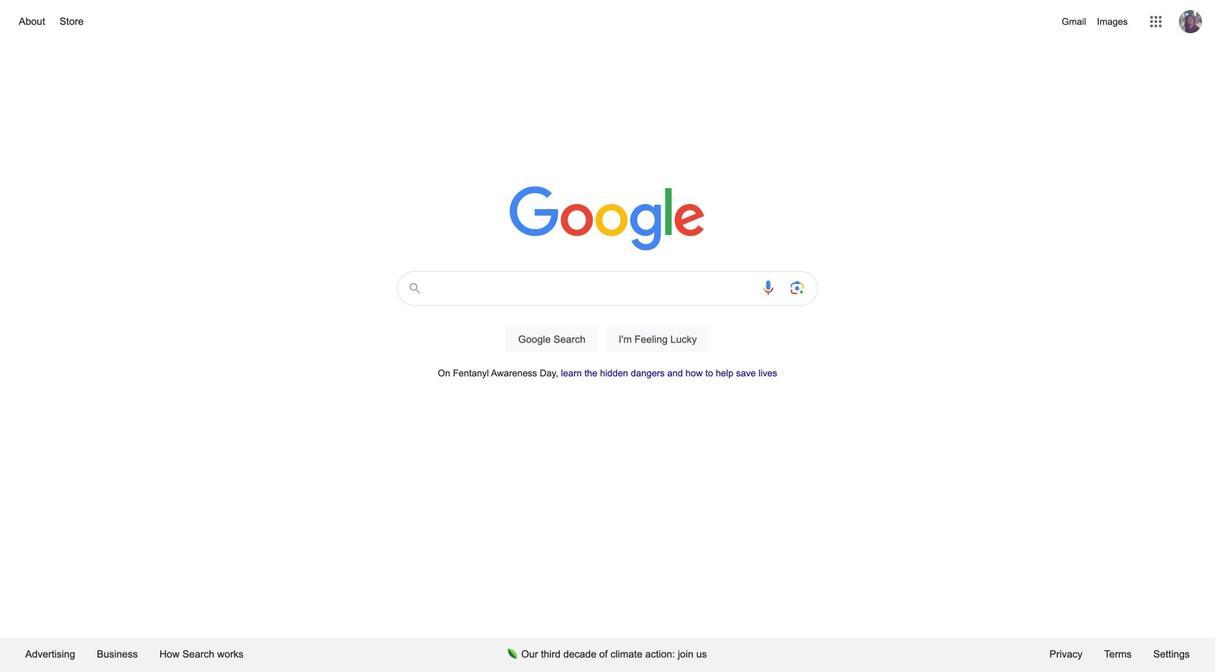 Task type: describe. For each thing, give the bounding box(es) containing it.
google image
[[510, 186, 706, 252]]

search by voice image
[[760, 279, 777, 296]]



Task type: locate. For each thing, give the bounding box(es) containing it.
search by image image
[[789, 279, 806, 296]]

None search field
[[14, 267, 1201, 369]]



Task type: vqa. For each thing, say whether or not it's contained in the screenshot.
Google image
yes



